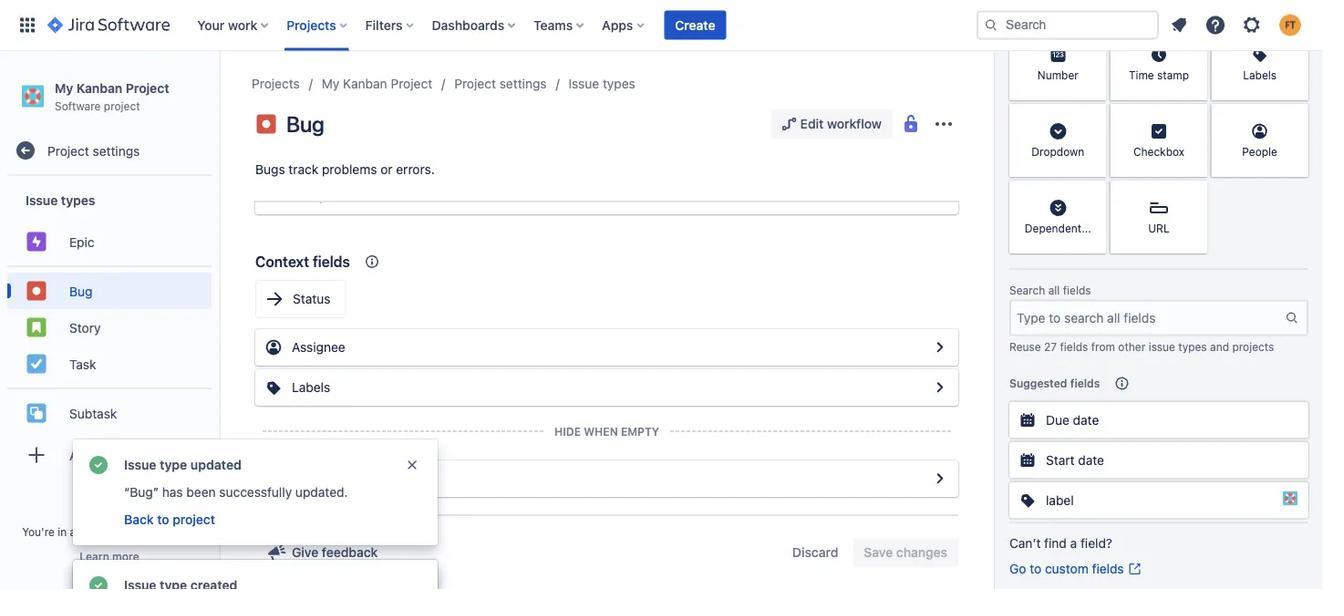 Task type: vqa. For each thing, say whether or not it's contained in the screenshot.
the leftmost 'Projects'
no



Task type: locate. For each thing, give the bounding box(es) containing it.
dismiss image
[[405, 458, 420, 473]]

2 success image from the top
[[88, 575, 109, 589]]

open field configuration image inside the compass button
[[930, 185, 952, 207]]

2 vertical spatial issue
[[124, 458, 157, 473]]

start
[[1046, 453, 1075, 468]]

open field configuration image for compass
[[930, 185, 952, 207]]

more information image down 'stamp'
[[1185, 106, 1206, 128]]

open field configuration image
[[930, 336, 952, 358]]

0 horizontal spatial project settings link
[[7, 132, 212, 169]]

1 horizontal spatial bug
[[286, 111, 325, 137]]

projects up issue type icon in the top of the page
[[252, 76, 300, 91]]

1 vertical spatial bug
[[69, 284, 93, 299]]

managed
[[110, 526, 158, 538]]

field?
[[1081, 536, 1113, 551]]

problems
[[322, 162, 377, 177]]

your
[[197, 17, 225, 32]]

assignee
[[292, 339, 346, 354]]

back to project
[[124, 512, 215, 527]]

1 vertical spatial project settings link
[[7, 132, 212, 169]]

0 vertical spatial projects
[[287, 17, 336, 32]]

subtask link
[[7, 395, 212, 432]]

1 vertical spatial project settings
[[47, 143, 140, 158]]

issue inside group
[[26, 192, 58, 208]]

and
[[1211, 341, 1230, 354]]

to for back
[[157, 512, 169, 527]]

2 open field configuration image from the top
[[930, 376, 952, 398]]

type up has
[[160, 458, 187, 473]]

1 vertical spatial issue
[[96, 448, 127, 463]]

1 vertical spatial success image
[[88, 575, 109, 589]]

fields left this link will be opened in a new tab image
[[1093, 562, 1125, 577]]

my right projects link
[[322, 76, 340, 91]]

updated
[[191, 458, 242, 473]]

success image
[[88, 454, 109, 476], [88, 575, 109, 589]]

0 horizontal spatial issue
[[96, 448, 127, 463]]

2 more information image from the left
[[1185, 106, 1206, 128]]

1 vertical spatial to
[[1030, 562, 1042, 577]]

projects
[[287, 17, 336, 32], [252, 76, 300, 91]]

settings down primary element
[[500, 76, 547, 91]]

0 horizontal spatial issue
[[26, 192, 58, 208]]

success image
[[88, 575, 109, 589]]

0 horizontal spatial my
[[55, 80, 73, 95]]

1 horizontal spatial a
[[1071, 536, 1078, 551]]

open field configuration image
[[930, 185, 952, 207], [930, 376, 952, 398], [930, 468, 952, 489]]

2 group from the top
[[7, 266, 212, 388]]

context
[[255, 253, 309, 270]]

software
[[55, 99, 101, 112]]

0 vertical spatial success image
[[88, 454, 109, 476]]

project settings down the software
[[47, 143, 140, 158]]

banner containing your work
[[0, 0, 1324, 51]]

0 horizontal spatial more information image
[[1084, 106, 1105, 128]]

issue types for the issue types link
[[569, 76, 636, 91]]

labels button
[[255, 369, 959, 406]]

all
[[1049, 285, 1060, 297]]

0 horizontal spatial kanban
[[76, 80, 122, 95]]

to right go
[[1030, 562, 1042, 577]]

my up the software
[[55, 80, 73, 95]]

projects
[[1233, 341, 1275, 354]]

1 horizontal spatial issue types
[[569, 76, 636, 91]]

track
[[289, 162, 319, 177]]

edit workflow button
[[772, 109, 893, 139]]

project settings
[[455, 76, 547, 91], [47, 143, 140, 158]]

0 vertical spatial open field configuration image
[[930, 185, 952, 207]]

0 horizontal spatial issue types
[[26, 192, 95, 208]]

1 more information image from the left
[[1084, 106, 1105, 128]]

success image down learn
[[88, 575, 109, 589]]

project
[[391, 76, 433, 91], [455, 76, 496, 91], [126, 80, 169, 95], [47, 143, 89, 158]]

0 horizontal spatial settings
[[93, 143, 140, 158]]

type inside add issue type button
[[130, 448, 156, 463]]

0 vertical spatial date
[[1074, 413, 1100, 428]]

3 open field configuration image from the top
[[930, 468, 952, 489]]

0 vertical spatial project settings link
[[455, 73, 547, 95]]

to inside go to custom fields link
[[1030, 562, 1042, 577]]

more information image up dropdown
[[1084, 106, 1105, 128]]

you're
[[22, 526, 55, 538]]

success image down subtask
[[88, 454, 109, 476]]

1 horizontal spatial labels
[[1244, 69, 1277, 82]]

0 horizontal spatial project settings
[[47, 143, 140, 158]]

open field configuration image for labels
[[930, 376, 952, 398]]

issue down teams dropdown button
[[569, 76, 600, 91]]

to
[[157, 512, 169, 527], [1030, 562, 1042, 577]]

due date button
[[1010, 402, 1309, 439]]

my kanban project image
[[1284, 492, 1298, 506]]

kanban
[[343, 76, 387, 91], [76, 80, 122, 95]]

kanban up the software
[[76, 80, 122, 95]]

checkbox
[[1134, 146, 1185, 158]]

add
[[69, 448, 93, 463]]

settings down "my kanban project software project"
[[93, 143, 140, 158]]

0 horizontal spatial a
[[70, 526, 76, 538]]

types down apps popup button at top
[[603, 76, 636, 91]]

0 vertical spatial labels
[[1244, 69, 1277, 82]]

project down filters popup button
[[391, 76, 433, 91]]

issue types for group containing issue types
[[26, 192, 95, 208]]

time
[[1129, 69, 1155, 82]]

issue
[[1149, 341, 1176, 354], [96, 448, 127, 463]]

0 horizontal spatial more information image
[[1084, 183, 1105, 205]]

type
[[130, 448, 156, 463], [160, 458, 187, 473]]

1 vertical spatial types
[[61, 192, 95, 208]]

1 vertical spatial open field configuration image
[[930, 376, 952, 398]]

types left and
[[1179, 341, 1208, 354]]

1 horizontal spatial more information image
[[1286, 106, 1307, 128]]

2 vertical spatial open field configuration image
[[930, 468, 952, 489]]

2 horizontal spatial types
[[1179, 341, 1208, 354]]

0 vertical spatial settings
[[500, 76, 547, 91]]

more information about the context fields image
[[361, 250, 383, 272]]

go
[[1010, 562, 1027, 577]]

0 vertical spatial to
[[157, 512, 169, 527]]

bugs
[[255, 162, 285, 177]]

notifications image
[[1169, 14, 1191, 36]]

type up "bug"
[[130, 448, 156, 463]]

issue up epic link
[[26, 192, 58, 208]]

bug inside group
[[69, 284, 93, 299]]

label
[[1046, 493, 1074, 508]]

1 horizontal spatial my
[[322, 76, 340, 91]]

project down been
[[173, 512, 215, 527]]

project down the software
[[47, 143, 89, 158]]

a right in
[[70, 526, 76, 538]]

date right the due
[[1074, 413, 1100, 428]]

1 horizontal spatial more information image
[[1185, 106, 1206, 128]]

kanban inside "my kanban project software project"
[[76, 80, 122, 95]]

add issue type button
[[7, 437, 212, 474]]

settings image
[[1242, 14, 1264, 36]]

0 horizontal spatial to
[[157, 512, 169, 527]]

1 vertical spatial more information image
[[1084, 183, 1105, 205]]

project settings down primary element
[[455, 76, 547, 91]]

1 vertical spatial date
[[1079, 453, 1105, 468]]

more information image
[[1286, 106, 1307, 128], [1084, 183, 1105, 205]]

project right the software
[[104, 99, 140, 112]]

1 vertical spatial projects
[[252, 76, 300, 91]]

kanban down filters
[[343, 76, 387, 91]]

0 horizontal spatial type
[[130, 448, 156, 463]]

fields left more information about the context fields image
[[313, 253, 350, 270]]

project left sidebar navigation image
[[126, 80, 169, 95]]

types inside the issue types link
[[603, 76, 636, 91]]

date
[[1074, 413, 1100, 428], [1079, 453, 1105, 468]]

"bug" has been successfully updated.
[[124, 485, 348, 500]]

project inside "my kanban project software project"
[[104, 99, 140, 112]]

project settings link down "my kanban project software project"
[[7, 132, 212, 169]]

0 horizontal spatial bug
[[69, 284, 93, 299]]

banner
[[0, 0, 1324, 51]]

my inside "my kanban project software project"
[[55, 80, 73, 95]]

1 group from the top
[[7, 176, 212, 485]]

apps
[[602, 17, 633, 32]]

reporter
[[292, 471, 343, 486]]

issue types up "epic" on the left of the page
[[26, 192, 95, 208]]

0 vertical spatial types
[[603, 76, 636, 91]]

kanban for my kanban project
[[343, 76, 387, 91]]

issue right other
[[1149, 341, 1176, 354]]

epic link
[[7, 224, 212, 260]]

issue types down 'apps'
[[569, 76, 636, 91]]

primary element
[[11, 0, 977, 51]]

errors.
[[396, 162, 435, 177]]

1 horizontal spatial issue
[[1149, 341, 1176, 354]]

projects button
[[281, 10, 355, 40]]

edit workflow
[[801, 116, 882, 131]]

dashboards button
[[427, 10, 523, 40]]

to inside back to project "button"
[[157, 512, 169, 527]]

0 vertical spatial more information image
[[1286, 106, 1307, 128]]

labels down assignee
[[292, 380, 330, 395]]

1 horizontal spatial types
[[603, 76, 636, 91]]

types
[[603, 76, 636, 91], [61, 192, 95, 208], [1179, 341, 1208, 354]]

my inside my kanban project link
[[322, 76, 340, 91]]

create
[[675, 17, 716, 32]]

0 horizontal spatial labels
[[292, 380, 330, 395]]

bug up story
[[69, 284, 93, 299]]

story link
[[7, 309, 212, 346]]

1 vertical spatial labels
[[292, 380, 330, 395]]

dependent ...
[[1025, 222, 1092, 235]]

a for in
[[70, 526, 76, 538]]

from
[[1092, 341, 1116, 354]]

a right find
[[1071, 536, 1078, 551]]

a for find
[[1071, 536, 1078, 551]]

2 horizontal spatial issue
[[569, 76, 600, 91]]

to right the back
[[157, 512, 169, 527]]

start date button
[[1010, 442, 1309, 479]]

search
[[1010, 285, 1046, 297]]

add issue type
[[69, 448, 156, 463]]

projects right work
[[287, 17, 336, 32]]

apps button
[[597, 10, 652, 40]]

types inside group
[[61, 192, 95, 208]]

labels down settings icon at the right of page
[[1244, 69, 1277, 82]]

more information image
[[1084, 106, 1105, 128], [1185, 106, 1206, 128]]

time stamp
[[1129, 69, 1190, 82]]

0 vertical spatial project settings
[[455, 76, 547, 91]]

group
[[7, 176, 212, 485], [7, 266, 212, 388]]

...
[[1082, 222, 1092, 235]]

has
[[162, 485, 183, 500]]

you're in a team-managed project
[[22, 526, 197, 538]]

help image
[[1205, 14, 1227, 36]]

open field configuration image inside reporter button
[[930, 468, 952, 489]]

0 horizontal spatial types
[[61, 192, 95, 208]]

open field configuration image inside labels button
[[930, 376, 952, 398]]

projects inside dropdown button
[[287, 17, 336, 32]]

work
[[228, 17, 258, 32]]

projects for projects link
[[252, 76, 300, 91]]

more options image
[[933, 113, 955, 135]]

1 horizontal spatial issue
[[124, 458, 157, 473]]

1 horizontal spatial project settings
[[455, 76, 547, 91]]

project settings link down primary element
[[455, 73, 547, 95]]

issue up "bug"
[[124, 458, 157, 473]]

been
[[186, 485, 216, 500]]

types up "epic" on the left of the page
[[61, 192, 95, 208]]

1 vertical spatial issue
[[26, 192, 58, 208]]

issue types inside group
[[26, 192, 95, 208]]

labels inside button
[[292, 380, 330, 395]]

your work
[[197, 17, 258, 32]]

can't find a field?
[[1010, 536, 1113, 551]]

bugs track problems or errors.
[[255, 162, 435, 177]]

date right start
[[1079, 453, 1105, 468]]

0 vertical spatial issue
[[569, 76, 600, 91]]

bug
[[286, 111, 325, 137], [69, 284, 93, 299]]

give
[[292, 545, 319, 560]]

project
[[104, 99, 140, 112], [173, 512, 215, 527], [161, 526, 197, 538]]

1 open field configuration image from the top
[[930, 185, 952, 207]]

project settings link
[[455, 73, 547, 95], [7, 132, 212, 169]]

1 horizontal spatial kanban
[[343, 76, 387, 91]]

issue type updated
[[124, 458, 242, 473]]

0 vertical spatial issue
[[1149, 341, 1176, 354]]

bug right issue type icon in the top of the page
[[286, 111, 325, 137]]

issue right add
[[96, 448, 127, 463]]

0 vertical spatial issue types
[[569, 76, 636, 91]]

1 horizontal spatial to
[[1030, 562, 1042, 577]]

jira software image
[[47, 14, 170, 36], [47, 14, 170, 36]]

1 vertical spatial issue types
[[26, 192, 95, 208]]

more information image for people
[[1286, 106, 1307, 128]]

compass
[[292, 188, 347, 203]]



Task type: describe. For each thing, give the bounding box(es) containing it.
projects for projects dropdown button
[[287, 17, 336, 32]]

my kanban project
[[322, 76, 433, 91]]

fields right 27
[[1061, 341, 1089, 354]]

add issue type image
[[26, 444, 47, 466]]

issue type icon image
[[255, 113, 277, 135]]

or
[[381, 162, 393, 177]]

this link will be opened in a new tab image
[[1128, 562, 1143, 577]]

status
[[293, 291, 331, 306]]

back
[[124, 512, 154, 527]]

search image
[[984, 18, 999, 32]]

subtask
[[69, 406, 117, 421]]

teams
[[534, 17, 573, 32]]

projects link
[[252, 73, 300, 95]]

due date
[[1046, 413, 1100, 428]]

Search field
[[977, 10, 1160, 40]]

issue for group containing issue types
[[26, 192, 58, 208]]

date for start date
[[1079, 453, 1105, 468]]

reporter button
[[255, 460, 959, 497]]

Type to search all fields text field
[[1012, 302, 1286, 335]]

dashboards
[[432, 17, 505, 32]]

label button
[[1010, 483, 1309, 519]]

my kanban project software project
[[55, 80, 169, 112]]

project inside "button"
[[173, 512, 215, 527]]

27
[[1045, 341, 1058, 354]]

hide
[[555, 425, 581, 437]]

back to project link
[[124, 512, 215, 527]]

other
[[1119, 341, 1146, 354]]

filters button
[[360, 10, 421, 40]]

more
[[112, 550, 139, 563]]

my for my kanban project software project
[[55, 80, 73, 95]]

discard
[[793, 545, 839, 560]]

learn
[[80, 550, 109, 563]]

learn more
[[80, 550, 139, 563]]

more information image for dependent
[[1084, 183, 1105, 205]]

search all fields
[[1010, 285, 1092, 297]]

1 success image from the top
[[88, 454, 109, 476]]

more information about the suggested fields image
[[1112, 373, 1133, 395]]

my kanban project link
[[322, 73, 433, 95]]

give feedback
[[292, 545, 378, 560]]

fields right all
[[1064, 285, 1092, 297]]

story
[[69, 320, 101, 335]]

1 horizontal spatial settings
[[500, 76, 547, 91]]

create button
[[664, 10, 727, 40]]

project inside "my kanban project software project"
[[126, 80, 169, 95]]

issue for the issue types link
[[569, 76, 600, 91]]

dependent
[[1025, 222, 1082, 235]]

teams button
[[528, 10, 591, 40]]

filters
[[366, 17, 403, 32]]

assignee button
[[255, 329, 959, 365]]

start date
[[1046, 453, 1105, 468]]

issue types link
[[569, 73, 636, 95]]

your work button
[[192, 10, 276, 40]]

appswitcher icon image
[[16, 14, 38, 36]]

stamp
[[1158, 69, 1190, 82]]

group containing bug
[[7, 266, 212, 388]]

task link
[[7, 346, 212, 382]]

sidebar navigation image
[[199, 73, 239, 109]]

open field configuration image for reporter
[[930, 468, 952, 489]]

feedback
[[322, 545, 378, 560]]

kanban for my kanban project software project
[[76, 80, 122, 95]]

date for due date
[[1074, 413, 1100, 428]]

go to custom fields
[[1010, 562, 1125, 577]]

discard button
[[782, 538, 850, 567]]

more information image for dropdown
[[1084, 106, 1105, 128]]

issue inside button
[[96, 448, 127, 463]]

find
[[1045, 536, 1067, 551]]

custom
[[1046, 562, 1089, 577]]

reuse
[[1010, 341, 1042, 354]]

reuse 27 fields from other issue types and projects
[[1010, 341, 1275, 354]]

"bug"
[[124, 485, 159, 500]]

1 vertical spatial settings
[[93, 143, 140, 158]]

epic
[[69, 234, 95, 249]]

go to custom fields link
[[1010, 560, 1143, 578]]

types for the issue types link
[[603, 76, 636, 91]]

suggested
[[1010, 378, 1068, 390]]

your profile and settings image
[[1280, 14, 1302, 36]]

context fields
[[255, 253, 350, 270]]

my for my kanban project
[[322, 76, 340, 91]]

successfully
[[219, 485, 292, 500]]

1 horizontal spatial project settings link
[[455, 73, 547, 95]]

task
[[69, 357, 96, 372]]

more information image for checkbox
[[1185, 106, 1206, 128]]

1 horizontal spatial type
[[160, 458, 187, 473]]

0 vertical spatial bug
[[286, 111, 325, 137]]

compass button
[[255, 177, 959, 214]]

project down has
[[161, 526, 197, 538]]

learn more button
[[80, 549, 139, 564]]

2 vertical spatial types
[[1179, 341, 1208, 354]]

group containing issue types
[[7, 176, 212, 485]]

back to project button
[[122, 509, 217, 531]]

can't
[[1010, 536, 1041, 551]]

project down dashboards popup button
[[455, 76, 496, 91]]

due
[[1046, 413, 1070, 428]]

team-
[[79, 526, 110, 538]]

edit
[[801, 116, 824, 131]]

bug link
[[7, 273, 212, 309]]

dropdown
[[1032, 146, 1085, 158]]

people
[[1243, 146, 1278, 158]]

empty
[[621, 425, 660, 437]]

url
[[1149, 222, 1170, 235]]

types for group containing issue types
[[61, 192, 95, 208]]

to for go
[[1030, 562, 1042, 577]]

fields left more information about the suggested fields icon
[[1071, 378, 1101, 390]]



